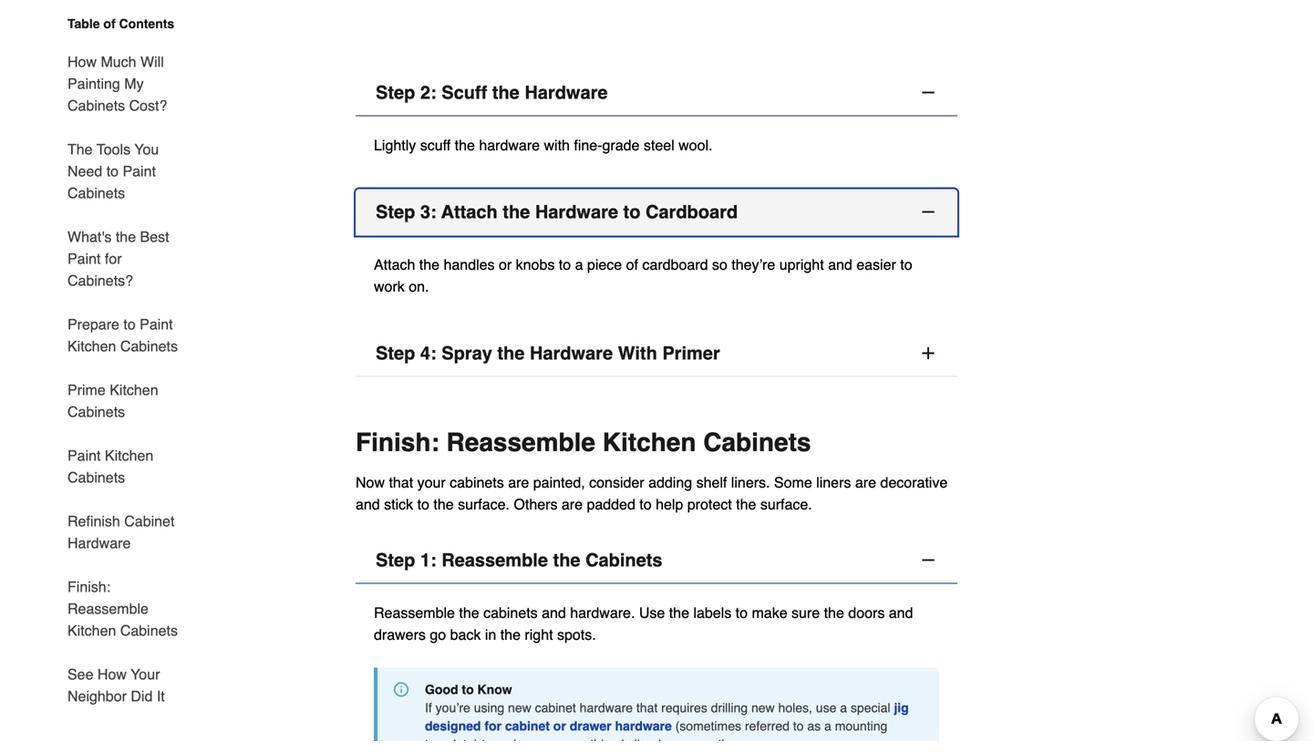 Task type: describe. For each thing, give the bounding box(es) containing it.
0 horizontal spatial are
[[508, 474, 529, 491]]

the up back
[[459, 605, 479, 621]]

0 vertical spatial finish:
[[356, 428, 439, 457]]

to down using
[[482, 737, 492, 741]]

piece
[[587, 256, 622, 273]]

with
[[544, 137, 570, 154]]

contents
[[119, 16, 174, 31]]

step 1: reassemble the cabinets button
[[356, 538, 958, 584]]

step 4: spray the hardware with primer
[[376, 343, 720, 364]]

cabinets inside finish: reassemble kitchen cabinets
[[120, 622, 178, 639]]

as
[[807, 719, 821, 734]]

attach the handles or knobs to a piece of cardboard so they're upright and easier to work on.
[[374, 256, 913, 295]]

use
[[816, 701, 837, 715]]

what's
[[67, 228, 112, 245]]

how inside see how your neighbor did it
[[98, 666, 127, 683]]

step 3: attach the hardware to cardboard
[[376, 202, 738, 222]]

if
[[425, 701, 432, 715]]

finish: reassemble kitchen cabinets inside table of contents "element"
[[67, 579, 178, 639]]

if you're using new cabinet hardware that requires drilling new holes, use a special
[[425, 701, 894, 715]]

see
[[67, 666, 93, 683]]

hardware for scuff
[[525, 82, 608, 103]]

reassemble the cabinets and hardware. use the labels to make sure the doors and drawers go back in the right spots.
[[374, 605, 913, 643]]

you're
[[436, 701, 470, 715]]

template)
[[425, 737, 478, 741]]

to inside prepare to paint kitchen cabinets
[[123, 316, 136, 333]]

prepare to paint kitchen cabinets link
[[67, 303, 190, 368]]

and inside now that your cabinets are painted, consider adding shelf liners. some liners are decorative and stick to the surface. others are padded to help protect the surface.
[[356, 496, 380, 513]]

to inside button
[[623, 202, 641, 222]]

2 horizontal spatial are
[[855, 474, 876, 491]]

painted,
[[533, 474, 585, 491]]

it
[[157, 688, 165, 705]]

minus image for cabinets
[[919, 551, 938, 569]]

right
[[525, 626, 553, 643]]

of inside "element"
[[103, 16, 115, 31]]

attach inside attach the handles or knobs to a piece of cardboard so they're upright and easier to work on.
[[374, 256, 415, 273]]

table of contents
[[67, 16, 174, 31]]

the up hardware.
[[553, 550, 580, 571]]

or inside "jig designed for cabinet or drawer hardware"
[[553, 719, 566, 734]]

with
[[618, 343, 657, 364]]

the inside what's the best paint for cabinets?
[[116, 228, 136, 245]]

step 4: spray the hardware with primer button
[[356, 331, 958, 377]]

table
[[67, 16, 100, 31]]

kitchen inside paint kitchen cabinets
[[105, 447, 153, 464]]

step for step 4: spray the hardware with primer
[[376, 343, 415, 364]]

grade
[[602, 137, 640, 154]]

paint kitchen cabinets link
[[67, 434, 190, 500]]

reassemble inside button
[[442, 550, 548, 571]]

and inside attach the handles or knobs to a piece of cardboard so they're upright and easier to work on.
[[828, 256, 852, 273]]

the down the liners.
[[736, 496, 756, 513]]

handles
[[444, 256, 495, 273]]

did
[[131, 688, 153, 705]]

cabinets inside the tools you need to paint cabinets
[[67, 185, 125, 202]]

lightly
[[374, 137, 416, 154]]

cabinets inside how much will painting my cabinets cost?
[[67, 97, 125, 114]]

consider
[[589, 474, 644, 491]]

hardware for attach
[[535, 202, 618, 222]]

for inside "jig designed for cabinet or drawer hardware"
[[485, 719, 502, 734]]

cabinets inside prepare to paint kitchen cabinets
[[120, 338, 178, 355]]

1 new from the left
[[508, 701, 531, 715]]

in
[[485, 626, 496, 643]]

cabinets?
[[67, 272, 133, 289]]

minus image
[[919, 203, 938, 221]]

cardboard
[[642, 256, 708, 273]]

tools
[[97, 141, 130, 158]]

drawer
[[570, 719, 612, 734]]

best
[[140, 228, 169, 245]]

2:
[[420, 82, 437, 103]]

the right use
[[669, 605, 689, 621]]

spray
[[442, 343, 492, 364]]

the tools you need to paint cabinets
[[67, 141, 159, 202]]

back
[[450, 626, 481, 643]]

hardware.
[[570, 605, 635, 621]]

paint inside prepare to paint kitchen cabinets
[[140, 316, 173, 333]]

jig
[[894, 701, 909, 715]]

will
[[140, 53, 164, 70]]

1 vertical spatial hardware
[[580, 701, 633, 715]]

finish: reassemble kitchen cabinets link
[[67, 565, 190, 653]]

1 horizontal spatial that
[[636, 701, 658, 715]]

or inside attach the handles or knobs to a piece of cardboard so they're upright and easier to work on.
[[499, 256, 512, 273]]

requires
[[661, 701, 707, 715]]

know
[[477, 683, 512, 697]]

the right in
[[500, 626, 521, 643]]

to right knobs
[[559, 256, 571, 273]]

the inside button
[[503, 202, 530, 222]]

work
[[374, 278, 405, 295]]

so
[[712, 256, 728, 273]]

plus image
[[919, 344, 938, 362]]

drilling
[[711, 701, 748, 715]]

your
[[417, 474, 446, 491]]

cabinet inside "jig designed for cabinet or drawer hardware"
[[505, 719, 550, 734]]

step for step 2: scuff the hardware
[[376, 82, 415, 103]]

adding
[[648, 474, 692, 491]]

how inside how much will painting my cabinets cost?
[[67, 53, 97, 70]]

padded
[[587, 496, 635, 513]]

they're
[[732, 256, 775, 273]]

protect
[[687, 496, 732, 513]]

make inside (sometimes referred to as a mounting template) to make sure everything is lined up correctly.
[[496, 737, 527, 741]]

kitchen inside prime kitchen cabinets
[[110, 382, 158, 399]]

refinish cabinet hardware
[[67, 513, 175, 552]]

see how your neighbor did it link
[[67, 653, 190, 708]]

of inside attach the handles or knobs to a piece of cardboard so they're upright and easier to work on.
[[626, 256, 638, 273]]

liners.
[[731, 474, 770, 491]]

decorative
[[880, 474, 948, 491]]

the
[[67, 141, 93, 158]]

much
[[101, 53, 136, 70]]

labels
[[693, 605, 732, 621]]

jig designed for cabinet or drawer hardware link
[[425, 701, 909, 734]]

table of contents element
[[53, 15, 190, 708]]

0 vertical spatial cabinet
[[535, 701, 576, 715]]

reassemble inside reassemble the cabinets and hardware. use the labels to make sure the doors and drawers go back in the right spots.
[[374, 605, 455, 621]]

3:
[[420, 202, 437, 222]]

cost?
[[129, 97, 167, 114]]

help
[[656, 496, 683, 513]]

cabinets inside now that your cabinets are painted, consider adding shelf liners. some liners are decorative and stick to the surface. others are padded to help protect the surface.
[[450, 474, 504, 491]]



Task type: vqa. For each thing, say whether or not it's contained in the screenshot.
a
yes



Task type: locate. For each thing, give the bounding box(es) containing it.
a right as
[[824, 719, 832, 734]]

0 vertical spatial of
[[103, 16, 115, 31]]

kitchen down prime kitchen cabinets link
[[105, 447, 153, 464]]

attach up work
[[374, 256, 415, 273]]

reassemble right the 1:
[[442, 550, 548, 571]]

1 vertical spatial how
[[98, 666, 127, 683]]

to
[[106, 163, 119, 180], [623, 202, 641, 222], [559, 256, 571, 273], [900, 256, 913, 273], [123, 316, 136, 333], [417, 496, 429, 513], [640, 496, 652, 513], [736, 605, 748, 621], [462, 683, 474, 697], [793, 719, 804, 734], [482, 737, 492, 741]]

what's the best paint for cabinets? link
[[67, 215, 190, 303]]

(sometimes
[[675, 719, 741, 734]]

the inside attach the handles or knobs to a piece of cardboard so they're upright and easier to work on.
[[419, 256, 440, 273]]

hardware left "with"
[[530, 343, 613, 364]]

kitchen inside prepare to paint kitchen cabinets
[[67, 338, 116, 355]]

knobs
[[516, 256, 555, 273]]

hardware down refinish
[[67, 535, 131, 552]]

0 horizontal spatial attach
[[374, 256, 415, 273]]

stick
[[384, 496, 413, 513]]

1 vertical spatial cabinet
[[505, 719, 550, 734]]

cabinets up "your"
[[120, 622, 178, 639]]

cabinets down prime
[[67, 404, 125, 420]]

hardware up with
[[525, 82, 608, 103]]

cabinets down painting
[[67, 97, 125, 114]]

some
[[774, 474, 812, 491]]

paint
[[123, 163, 156, 180], [67, 250, 101, 267], [140, 316, 173, 333], [67, 447, 101, 464]]

cabinet up drawer
[[535, 701, 576, 715]]

0 horizontal spatial of
[[103, 16, 115, 31]]

0 horizontal spatial sure
[[531, 737, 556, 741]]

1 vertical spatial attach
[[374, 256, 415, 273]]

or left drawer
[[553, 719, 566, 734]]

minus image inside step 1: reassemble the cabinets button
[[919, 551, 938, 569]]

1 vertical spatial make
[[496, 737, 527, 741]]

the
[[492, 82, 520, 103], [455, 137, 475, 154], [503, 202, 530, 222], [116, 228, 136, 245], [419, 256, 440, 273], [497, 343, 525, 364], [434, 496, 454, 513], [736, 496, 756, 513], [553, 550, 580, 571], [459, 605, 479, 621], [669, 605, 689, 621], [824, 605, 844, 621], [500, 626, 521, 643]]

hardware inside button
[[535, 202, 618, 222]]

step for step 1: reassemble the cabinets
[[376, 550, 415, 571]]

paint right prepare
[[140, 316, 173, 333]]

to left as
[[793, 719, 804, 734]]

0 vertical spatial that
[[389, 474, 413, 491]]

a inside (sometimes referred to as a mounting template) to make sure everything is lined up correctly.
[[824, 719, 832, 734]]

and up right
[[542, 605, 566, 621]]

to up you're
[[462, 683, 474, 697]]

cabinets up in
[[483, 605, 538, 621]]

step inside step 1: reassemble the cabinets button
[[376, 550, 415, 571]]

cabinets up refinish
[[67, 469, 125, 486]]

are down the painted,
[[562, 496, 583, 513]]

sure inside (sometimes referred to as a mounting template) to make sure everything is lined up correctly.
[[531, 737, 556, 741]]

of
[[103, 16, 115, 31], [626, 256, 638, 273]]

1 vertical spatial finish: reassemble kitchen cabinets
[[67, 579, 178, 639]]

hardware up drawer
[[580, 701, 633, 715]]

steel
[[644, 137, 675, 154]]

or
[[499, 256, 512, 273], [553, 719, 566, 734]]

paint inside paint kitchen cabinets
[[67, 447, 101, 464]]

that up (sometimes referred to as a mounting template) to make sure everything is lined up correctly.
[[636, 701, 658, 715]]

kitchen up adding
[[603, 428, 696, 457]]

1 vertical spatial a
[[840, 701, 847, 715]]

step for step 3: attach the hardware to cardboard
[[376, 202, 415, 222]]

make right labels
[[752, 605, 788, 621]]

a right use
[[840, 701, 847, 715]]

a left piece
[[575, 256, 583, 273]]

hardware up piece
[[535, 202, 618, 222]]

surface. left the others
[[458, 496, 510, 513]]

and right doors
[[889, 605, 913, 621]]

make
[[752, 605, 788, 621], [496, 737, 527, 741]]

1 vertical spatial that
[[636, 701, 658, 715]]

kitchen
[[67, 338, 116, 355], [110, 382, 158, 399], [603, 428, 696, 457], [105, 447, 153, 464], [67, 622, 116, 639]]

good
[[425, 683, 458, 697]]

minus image for hardware
[[919, 83, 938, 102]]

1 horizontal spatial of
[[626, 256, 638, 273]]

jig designed for cabinet or drawer hardware
[[425, 701, 909, 734]]

attach inside button
[[441, 202, 498, 222]]

your
[[131, 666, 160, 683]]

what's the best paint for cabinets?
[[67, 228, 169, 289]]

1 horizontal spatial a
[[824, 719, 832, 734]]

cabinet
[[124, 513, 175, 530]]

make down using
[[496, 737, 527, 741]]

step left 2:
[[376, 82, 415, 103]]

1 vertical spatial cabinets
[[483, 605, 538, 621]]

step left 3:
[[376, 202, 415, 222]]

sure inside reassemble the cabinets and hardware. use the labels to make sure the doors and drawers go back in the right spots.
[[792, 605, 820, 621]]

1 horizontal spatial surface.
[[760, 496, 812, 513]]

prepare to paint kitchen cabinets
[[67, 316, 178, 355]]

kitchen inside finish: reassemble kitchen cabinets
[[67, 622, 116, 639]]

for inside what's the best paint for cabinets?
[[105, 250, 122, 267]]

0 vertical spatial a
[[575, 256, 583, 273]]

to right labels
[[736, 605, 748, 621]]

hardware inside "jig designed for cabinet or drawer hardware"
[[615, 719, 672, 734]]

0 vertical spatial minus image
[[919, 83, 938, 102]]

the up on.
[[419, 256, 440, 273]]

that
[[389, 474, 413, 491], [636, 701, 658, 715]]

cabinets inside paint kitchen cabinets
[[67, 469, 125, 486]]

or left knobs
[[499, 256, 512, 273]]

2 minus image from the top
[[919, 551, 938, 569]]

the down the your
[[434, 496, 454, 513]]

up
[[665, 737, 679, 741]]

0 horizontal spatial a
[[575, 256, 583, 273]]

sure left everything
[[531, 737, 556, 741]]

0 horizontal spatial or
[[499, 256, 512, 273]]

everything
[[559, 737, 618, 741]]

prime kitchen cabinets
[[67, 382, 158, 420]]

see how your neighbor did it
[[67, 666, 165, 705]]

info image
[[394, 683, 409, 697]]

step
[[376, 82, 415, 103], [376, 202, 415, 222], [376, 343, 415, 364], [376, 550, 415, 571]]

step inside step 3: attach the hardware to cardboard button
[[376, 202, 415, 222]]

referred
[[745, 719, 790, 734]]

prime kitchen cabinets link
[[67, 368, 190, 434]]

that up stick
[[389, 474, 413, 491]]

finish: reassemble kitchen cabinets
[[356, 428, 811, 457], [67, 579, 178, 639]]

cabinets
[[450, 474, 504, 491], [483, 605, 538, 621]]

of right piece
[[626, 256, 638, 273]]

1 minus image from the top
[[919, 83, 938, 102]]

0 vertical spatial sure
[[792, 605, 820, 621]]

hardware for spray
[[530, 343, 613, 364]]

surface. down some
[[760, 496, 812, 513]]

0 horizontal spatial new
[[508, 701, 531, 715]]

mounting
[[835, 719, 888, 734]]

cabinets inside prime kitchen cabinets
[[67, 404, 125, 420]]

step left 4:
[[376, 343, 415, 364]]

surface.
[[458, 496, 510, 513], [760, 496, 812, 513]]

0 vertical spatial make
[[752, 605, 788, 621]]

primer
[[662, 343, 720, 364]]

how up painting
[[67, 53, 97, 70]]

cabinets up prime kitchen cabinets link
[[120, 338, 178, 355]]

cabinets inside reassemble the cabinets and hardware. use the labels to make sure the doors and drawers go back in the right spots.
[[483, 605, 538, 621]]

finish: inside finish: reassemble kitchen cabinets
[[67, 579, 110, 596]]

designed
[[425, 719, 481, 734]]

4 step from the top
[[376, 550, 415, 571]]

paint inside what's the best paint for cabinets?
[[67, 250, 101, 267]]

1 horizontal spatial attach
[[441, 202, 498, 222]]

now
[[356, 474, 385, 491]]

make inside reassemble the cabinets and hardware. use the labels to make sure the doors and drawers go back in the right spots.
[[752, 605, 788, 621]]

0 horizontal spatial make
[[496, 737, 527, 741]]

cabinet down the know
[[505, 719, 550, 734]]

doors
[[848, 605, 885, 621]]

wool.
[[679, 137, 713, 154]]

0 vertical spatial or
[[499, 256, 512, 273]]

0 horizontal spatial finish:
[[67, 579, 110, 596]]

holes,
[[778, 701, 812, 715]]

2 vertical spatial hardware
[[615, 719, 672, 734]]

need
[[67, 163, 102, 180]]

1 vertical spatial minus image
[[919, 551, 938, 569]]

for up cabinets?
[[105, 250, 122, 267]]

paint kitchen cabinets
[[67, 447, 153, 486]]

the right scuff
[[455, 137, 475, 154]]

new right using
[[508, 701, 531, 715]]

my
[[124, 75, 144, 92]]

1 vertical spatial or
[[553, 719, 566, 734]]

prepare
[[67, 316, 119, 333]]

2 horizontal spatial a
[[840, 701, 847, 715]]

finish: reassemble kitchen cabinets up "your"
[[67, 579, 178, 639]]

cabinets up the liners.
[[703, 428, 811, 457]]

finish: reassemble kitchen cabinets up the painted,
[[356, 428, 811, 457]]

1 horizontal spatial finish:
[[356, 428, 439, 457]]

upright
[[779, 256, 824, 273]]

hardware inside refinish cabinet hardware
[[67, 535, 131, 552]]

4:
[[420, 343, 437, 364]]

0 horizontal spatial that
[[389, 474, 413, 491]]

minus image inside step 2: scuff the hardware button
[[919, 83, 938, 102]]

how
[[67, 53, 97, 70], [98, 666, 127, 683]]

new up "referred"
[[751, 701, 775, 715]]

reassemble inside finish: reassemble kitchen cabinets
[[67, 601, 149, 617]]

1 vertical spatial of
[[626, 256, 638, 273]]

the up knobs
[[503, 202, 530, 222]]

use
[[639, 605, 665, 621]]

step inside step 2: scuff the hardware button
[[376, 82, 415, 103]]

the right spray
[[497, 343, 525, 364]]

0 vertical spatial attach
[[441, 202, 498, 222]]

paint down the you
[[123, 163, 156, 180]]

step left the 1:
[[376, 550, 415, 571]]

to down the your
[[417, 496, 429, 513]]

for down using
[[485, 719, 502, 734]]

refinish
[[67, 513, 120, 530]]

1 horizontal spatial sure
[[792, 605, 820, 621]]

1 horizontal spatial make
[[752, 605, 788, 621]]

paint down what's
[[67, 250, 101, 267]]

and left easier
[[828, 256, 852, 273]]

2 surface. from the left
[[760, 496, 812, 513]]

(sometimes referred to as a mounting template) to make sure everything is lined up correctly.
[[425, 719, 888, 741]]

finish: down refinish cabinet hardware at the bottom of the page
[[67, 579, 110, 596]]

1:
[[420, 550, 437, 571]]

0 vertical spatial how
[[67, 53, 97, 70]]

cabinets down need
[[67, 185, 125, 202]]

to down tools in the top left of the page
[[106, 163, 119, 180]]

paint inside the tools you need to paint cabinets
[[123, 163, 156, 180]]

1 step from the top
[[376, 82, 415, 103]]

2 vertical spatial a
[[824, 719, 832, 734]]

is
[[622, 737, 631, 741]]

kitchen right prime
[[110, 382, 158, 399]]

0 vertical spatial for
[[105, 250, 122, 267]]

to inside the tools you need to paint cabinets
[[106, 163, 119, 180]]

0 horizontal spatial surface.
[[458, 496, 510, 513]]

the left best
[[116, 228, 136, 245]]

1 horizontal spatial are
[[562, 496, 583, 513]]

to left help
[[640, 496, 652, 513]]

a inside attach the handles or knobs to a piece of cardboard so they're upright and easier to work on.
[[575, 256, 583, 273]]

0 horizontal spatial finish: reassemble kitchen cabinets
[[67, 579, 178, 639]]

2 new from the left
[[751, 701, 775, 715]]

reassemble up the painted,
[[446, 428, 596, 457]]

are right "liners"
[[855, 474, 876, 491]]

1 vertical spatial finish:
[[67, 579, 110, 596]]

attach right 3:
[[441, 202, 498, 222]]

0 vertical spatial cabinets
[[450, 474, 504, 491]]

step inside step 4: spray the hardware with primer button
[[376, 343, 415, 364]]

cabinets
[[67, 97, 125, 114], [67, 185, 125, 202], [120, 338, 178, 355], [67, 404, 125, 420], [703, 428, 811, 457], [67, 469, 125, 486], [586, 550, 663, 571], [120, 622, 178, 639]]

liners
[[816, 474, 851, 491]]

1 horizontal spatial or
[[553, 719, 566, 734]]

1 horizontal spatial finish: reassemble kitchen cabinets
[[356, 428, 811, 457]]

that inside now that your cabinets are painted, consider adding shelf liners. some liners are decorative and stick to the surface. others are padded to help protect the surface.
[[389, 474, 413, 491]]

1 vertical spatial for
[[485, 719, 502, 734]]

3 step from the top
[[376, 343, 415, 364]]

2 step from the top
[[376, 202, 415, 222]]

refinish cabinet hardware link
[[67, 500, 190, 565]]

0 horizontal spatial for
[[105, 250, 122, 267]]

reassemble up see
[[67, 601, 149, 617]]

special
[[851, 701, 891, 715]]

reassemble
[[446, 428, 596, 457], [442, 550, 548, 571], [67, 601, 149, 617], [374, 605, 455, 621]]

step 1: reassemble the cabinets
[[376, 550, 663, 571]]

the left doors
[[824, 605, 844, 621]]

new
[[508, 701, 531, 715], [751, 701, 775, 715]]

minus image
[[919, 83, 938, 102], [919, 551, 938, 569]]

step 2: scuff the hardware button
[[356, 70, 958, 116]]

neighbor
[[67, 688, 127, 705]]

cabinets up hardware.
[[586, 550, 663, 571]]

to left cardboard
[[623, 202, 641, 222]]

paint down prime kitchen cabinets
[[67, 447, 101, 464]]

are up the others
[[508, 474, 529, 491]]

to right prepare
[[123, 316, 136, 333]]

1 surface. from the left
[[458, 496, 510, 513]]

others
[[514, 496, 558, 513]]

cabinets right the your
[[450, 474, 504, 491]]

finish: up now
[[356, 428, 439, 457]]

sure left doors
[[792, 605, 820, 621]]

how much will painting my cabinets cost? link
[[67, 40, 190, 128]]

are
[[508, 474, 529, 491], [855, 474, 876, 491], [562, 496, 583, 513]]

the right 'scuff'
[[492, 82, 520, 103]]

easier
[[857, 256, 896, 273]]

1 horizontal spatial new
[[751, 701, 775, 715]]

you
[[134, 141, 159, 158]]

lightly scuff the hardware with fine-grade steel wool.
[[374, 137, 713, 154]]

0 vertical spatial hardware
[[479, 137, 540, 154]]

1 horizontal spatial for
[[485, 719, 502, 734]]

hardware up "lined"
[[615, 719, 672, 734]]

to right easier
[[900, 256, 913, 273]]

hardware left with
[[479, 137, 540, 154]]

how up neighbor
[[98, 666, 127, 683]]

lined
[[634, 737, 661, 741]]

reassemble up drawers
[[374, 605, 455, 621]]

of right table
[[103, 16, 115, 31]]

and down now
[[356, 496, 380, 513]]

0 vertical spatial finish: reassemble kitchen cabinets
[[356, 428, 811, 457]]

hardware
[[479, 137, 540, 154], [580, 701, 633, 715], [615, 719, 672, 734]]

kitchen up see
[[67, 622, 116, 639]]

1 vertical spatial sure
[[531, 737, 556, 741]]

to inside reassemble the cabinets and hardware. use the labels to make sure the doors and drawers go back in the right spots.
[[736, 605, 748, 621]]

painting
[[67, 75, 120, 92]]

cabinets inside button
[[586, 550, 663, 571]]

the tools you need to paint cabinets link
[[67, 128, 190, 215]]

kitchen down prepare
[[67, 338, 116, 355]]

prime
[[67, 382, 106, 399]]



